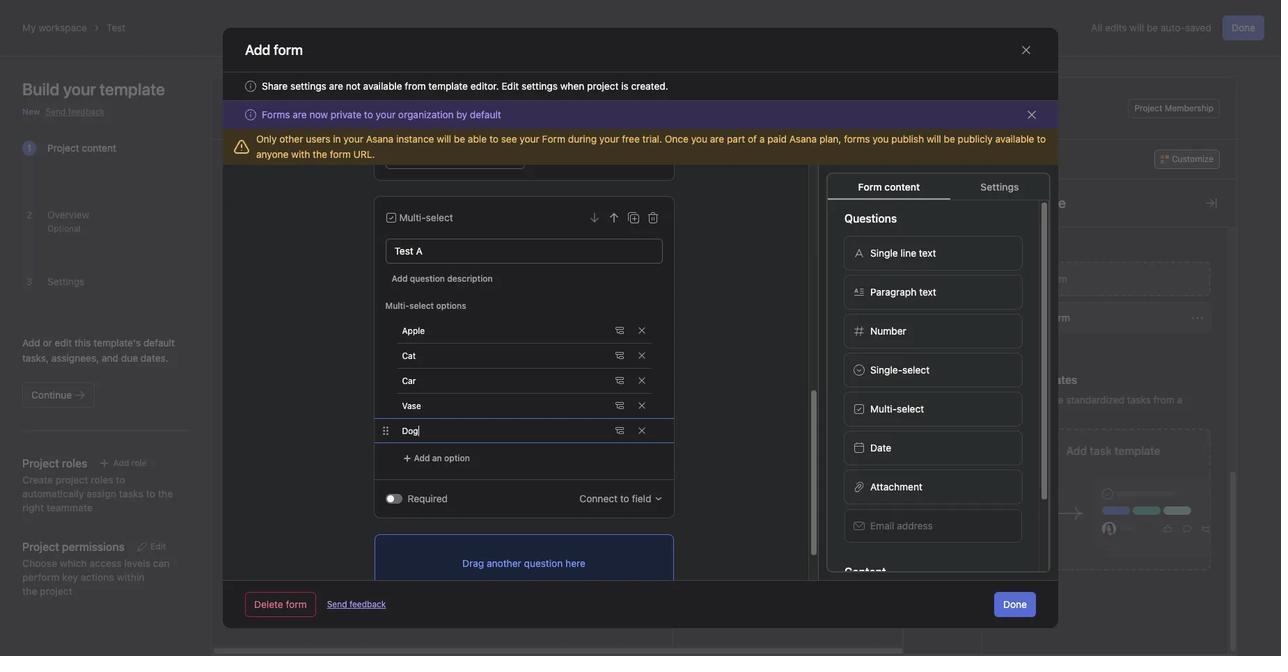 Task type: locate. For each thing, give the bounding box(es) containing it.
default right the by
[[470, 109, 501, 121]]

not
[[346, 80, 361, 92]]

paragraph
[[871, 286, 917, 298]]

1 add branch image from the top
[[616, 327, 624, 335]]

available
[[363, 80, 402, 92], [996, 133, 1035, 145]]

number
[[871, 325, 907, 337]]

1 horizontal spatial settings
[[981, 181, 1020, 193]]

right teammate
[[22, 502, 93, 514]]

1 vertical spatial template
[[1115, 445, 1161, 458]]

template inside add form dialog
[[429, 80, 468, 92]]

send inside send feedback "link"
[[327, 600, 347, 610]]

1 vertical spatial done
[[1004, 599, 1028, 611]]

overview button
[[47, 209, 89, 221]]

text
[[920, 247, 937, 259], [920, 286, 937, 298]]

option
[[445, 454, 470, 464]]

1 horizontal spatial project
[[1135, 103, 1163, 114]]

task for add task
[[264, 154, 281, 164]]

0 horizontal spatial the
[[158, 488, 173, 500]]

will right the instance on the left
[[437, 133, 451, 145]]

1 horizontal spatial content
[[885, 181, 921, 193]]

multi-select
[[400, 212, 453, 224], [871, 403, 925, 415]]

1 horizontal spatial send
[[327, 600, 347, 610]]

2 add branch image from the top
[[616, 377, 624, 385]]

test up "default"
[[273, 88, 300, 104]]

standardized
[[1067, 394, 1125, 406]]

only other users in your asana instance will be able to see your form during your free trial.  once you are part of a paid asana plan, forms you publish will be publicly available to anyone with the form url.
[[256, 133, 1047, 160]]

0 vertical spatial done
[[1232, 22, 1256, 33]]

to left 'field'
[[621, 493, 630, 505]]

anyone
[[256, 148, 289, 160]]

1 horizontal spatial the
[[313, 148, 327, 160]]

2 vertical spatial are
[[711, 133, 725, 145]]

forms up add form
[[1000, 243, 1032, 256]]

1 horizontal spatial be
[[944, 133, 956, 145]]

feedback inside "link"
[[350, 600, 386, 610]]

settings inside add form dialog
[[981, 181, 1020, 193]]

template's
[[94, 337, 141, 349]]

4 row from the top
[[212, 255, 1282, 281]]

0 vertical spatial settings
[[981, 181, 1020, 193]]

are left not
[[329, 80, 343, 92]]

project inside create project roles to automatically assign tasks to the right teammate
[[56, 474, 88, 486]]

content inside add form dialog
[[885, 181, 921, 193]]

1 horizontal spatial test
[[273, 88, 300, 104]]

single
[[871, 247, 899, 259]]

3 add branch image from the top
[[616, 427, 624, 435]]

here
[[566, 558, 586, 570]]

duplicate this question image
[[628, 212, 639, 224]]

form left during
[[542, 133, 566, 145]]

your template
[[63, 79, 165, 99]]

new
[[22, 107, 40, 117]]

content for form content
[[885, 181, 921, 193]]

1 add branch image from the top
[[616, 352, 624, 360]]

test
[[107, 22, 126, 33], [273, 88, 300, 104]]

0 vertical spatial test
[[107, 22, 126, 33]]

1 vertical spatial task
[[934, 449, 952, 460]]

0 vertical spatial project
[[1135, 103, 1163, 114]]

1 horizontal spatial are
[[329, 80, 343, 92]]

3 remove option image from the top
[[638, 377, 646, 385]]

form for delete form
[[286, 599, 307, 611]]

1 horizontal spatial available
[[996, 133, 1035, 145]]

2
[[26, 209, 32, 221]]

0 vertical spatial multi-
[[400, 212, 426, 224]]

default view: list
[[291, 113, 356, 123]]

to inside dropdown button
[[621, 493, 630, 505]]

1 horizontal spatial a
[[1178, 394, 1183, 406]]

tasks
[[1128, 394, 1152, 406], [119, 488, 144, 500]]

0 vertical spatial edit
[[502, 80, 519, 92]]

field
[[632, 493, 652, 505]]

add role
[[113, 458, 147, 469]]

done inside add form dialog
[[1004, 599, 1028, 611]]

1 horizontal spatial question
[[524, 558, 563, 570]]

forms up only
[[262, 109, 290, 121]]

1 you from the left
[[692, 133, 708, 145]]

1 vertical spatial are
[[293, 109, 307, 121]]

form inside 'button'
[[286, 599, 307, 611]]

text up rules
[[920, 286, 937, 298]]

add an option button
[[397, 449, 476, 469]]

row containing task name
[[212, 179, 1282, 205]]

form right 'untitled'
[[1050, 312, 1071, 324]]

publish
[[892, 133, 925, 145]]

name
[[252, 187, 273, 197]]

customize button
[[1155, 150, 1221, 169]]

0 horizontal spatial from
[[405, 80, 426, 92]]

2 add branch image from the top
[[616, 402, 624, 410]]

you right forms
[[873, 133, 889, 145]]

1 horizontal spatial form
[[859, 181, 883, 193]]

0 vertical spatial customize
[[1173, 154, 1214, 164]]

share
[[262, 80, 288, 92]]

add left 'an'
[[414, 454, 430, 464]]

0 horizontal spatial content
[[82, 142, 116, 154]]

are left part
[[711, 133, 725, 145]]

add branch image
[[616, 327, 624, 335], [616, 402, 624, 410]]

1 horizontal spatial done button
[[1223, 15, 1265, 40]]

within
[[117, 572, 145, 584]]

your right list
[[376, 109, 396, 121]]

Type an option name field
[[397, 319, 610, 343], [397, 344, 610, 368], [397, 369, 610, 393], [397, 394, 610, 418], [397, 419, 610, 443]]

0 horizontal spatial you
[[692, 133, 708, 145]]

1 remove option image from the top
[[638, 327, 646, 335]]

1 horizontal spatial task
[[1090, 445, 1112, 458]]

trial.
[[643, 133, 663, 145]]

available down close icon
[[996, 133, 1035, 145]]

project for project content
[[47, 142, 79, 154]]

0 vertical spatial content
[[82, 142, 116, 154]]

will right the edits at the top of the page
[[1130, 22, 1145, 33]]

new send feedback
[[22, 107, 105, 117]]

multi-select down single-select
[[871, 403, 925, 415]]

1 settings from the left
[[291, 80, 327, 92]]

forms inside add form dialog
[[262, 109, 290, 121]]

all edits will be auto-saved
[[1092, 22, 1212, 33]]

1 vertical spatial tasks
[[119, 488, 144, 500]]

content up questions
[[885, 181, 921, 193]]

template up the by
[[429, 80, 468, 92]]

task down quickly create standardized tasks from a template.
[[1090, 445, 1112, 458]]

1 inside 1 2 3
[[27, 142, 31, 154]]

settings right 3
[[47, 276, 85, 288]]

0 vertical spatial a
[[760, 133, 765, 145]]

project for project membership
[[1135, 103, 1163, 114]]

0 horizontal spatial test
[[107, 22, 126, 33]]

remove option image for 1st type an option name field
[[638, 327, 646, 335]]

be left auto-
[[1147, 22, 1159, 33]]

form up questions
[[859, 181, 883, 193]]

form
[[542, 133, 566, 145], [859, 181, 883, 193]]

send right new
[[46, 107, 66, 117]]

task templates
[[924, 449, 963, 472]]

1 for 1 2 3
[[27, 142, 31, 154]]

the down users
[[313, 148, 327, 160]]

add up 'untitled'
[[1026, 273, 1044, 285]]

task up templates
[[934, 449, 952, 460]]

content for project content
[[82, 142, 116, 154]]

add an option
[[414, 454, 470, 464]]

the up edit button
[[158, 488, 173, 500]]

multi- down add question description button
[[386, 301, 410, 311]]

1 vertical spatial from
[[1154, 394, 1175, 406]]

to left see on the top left of the page
[[490, 133, 499, 145]]

from right standardized
[[1154, 394, 1175, 406]]

1 row from the top
[[212, 179, 1282, 205]]

form inside only other users in your asana instance will be able to see your form during your free trial.  once you are part of a paid asana plan, forms you publish will be publicly available to anyone with the form url.
[[330, 148, 351, 160]]

0 horizontal spatial forms
[[262, 109, 290, 121]]

paid
[[768, 133, 787, 145]]

key
[[62, 572, 78, 584]]

your right see on the top left of the page
[[520, 133, 540, 145]]

you right once
[[692, 133, 708, 145]]

settings down publicly
[[981, 181, 1020, 193]]

available up the "forms are now private to your organization by default"
[[363, 80, 402, 92]]

1 for 1 form
[[931, 381, 935, 392]]

tasks,
[[22, 353, 49, 364]]

be
[[1147, 22, 1159, 33], [454, 133, 465, 145], [944, 133, 956, 145]]

0 horizontal spatial customize
[[1000, 195, 1066, 211]]

be left publicly
[[944, 133, 956, 145]]

form inside only other users in your asana instance will be able to see your form during your free trial.  once you are part of a paid asana plan, forms you publish will be publicly available to anyone with the form url.
[[542, 133, 566, 145]]

0 vertical spatial tasks
[[1128, 394, 1152, 406]]

add down quickly create standardized tasks from a template.
[[1067, 445, 1088, 458]]

add inside button
[[1067, 445, 1088, 458]]

2 horizontal spatial will
[[1130, 22, 1145, 33]]

add inside add or edit this template's default tasks, assignees, and due dates.
[[22, 337, 40, 349]]

remove option image
[[638, 327, 646, 335], [638, 352, 646, 360], [638, 377, 646, 385], [638, 402, 646, 410]]

0 horizontal spatial done button
[[995, 593, 1037, 618]]

task left name at left top
[[231, 187, 249, 197]]

add for add role
[[113, 458, 129, 469]]

1 vertical spatial done button
[[995, 593, 1037, 618]]

required
[[408, 493, 448, 505]]

1 horizontal spatial feedback
[[350, 600, 386, 610]]

0 horizontal spatial project
[[47, 142, 79, 154]]

tasks right assign at the left of the page
[[119, 488, 144, 500]]

multi-select up the add question description
[[400, 212, 453, 224]]

add down only
[[246, 154, 262, 164]]

row
[[212, 179, 1282, 205], [212, 205, 1282, 231], [212, 230, 1282, 256], [212, 255, 1282, 281]]

question up multi-select options
[[410, 274, 445, 284]]

are left now
[[293, 109, 307, 121]]

content down new send feedback
[[82, 142, 116, 154]]

1 vertical spatial test
[[273, 88, 300, 104]]

2 you from the left
[[873, 133, 889, 145]]

1 type an option name field from the top
[[397, 319, 610, 343]]

form content
[[859, 181, 921, 193]]

form down in
[[330, 148, 351, 160]]

2 remove option image from the top
[[638, 352, 646, 360]]

0 horizontal spatial task
[[264, 154, 281, 164]]

be left able
[[454, 133, 465, 145]]

project up automatically
[[56, 474, 88, 486]]

connect to field button
[[580, 492, 663, 507]]

1 vertical spatial task
[[1090, 445, 1112, 458]]

template image
[[237, 100, 254, 117]]

switch
[[386, 495, 402, 504]]

drag
[[463, 558, 484, 570]]

test right workspace
[[107, 22, 126, 33]]

attachment
[[871, 481, 923, 493]]

4 remove option image from the top
[[638, 402, 646, 410]]

from inside add form dialog
[[405, 80, 426, 92]]

from
[[405, 80, 426, 92], [1154, 394, 1175, 406]]

add branch image for 1st type an option name field
[[616, 327, 624, 335]]

1 horizontal spatial customize
[[1173, 154, 1214, 164]]

add left "role"
[[113, 458, 129, 469]]

edit inside button
[[150, 542, 166, 552]]

form down rules
[[937, 381, 956, 392]]

add or edit this template's default tasks, assignees, and due dates.
[[22, 337, 175, 364]]

1 vertical spatial feedback
[[350, 600, 386, 610]]

default
[[470, 109, 501, 121], [144, 337, 175, 349]]

add branch image
[[616, 352, 624, 360], [616, 377, 624, 385], [616, 427, 624, 435]]

0 vertical spatial add branch image
[[616, 352, 624, 360]]

edit up can
[[150, 542, 166, 552]]

1 vertical spatial the
[[158, 488, 173, 500]]

1 horizontal spatial you
[[873, 133, 889, 145]]

create
[[1036, 394, 1064, 406]]

role
[[131, 458, 147, 469]]

1 horizontal spatial task
[[934, 449, 952, 460]]

add for add task
[[246, 154, 262, 164]]

single-
[[871, 364, 903, 376]]

0 vertical spatial feedback
[[68, 107, 105, 117]]

1 horizontal spatial 1
[[931, 381, 935, 392]]

asana right paid
[[790, 133, 817, 145]]

1 down new
[[27, 142, 31, 154]]

1 vertical spatial project
[[56, 474, 88, 486]]

edit right "editor."
[[502, 80, 519, 92]]

0 vertical spatial task
[[231, 187, 249, 197]]

settings left the when
[[522, 80, 558, 92]]

project down new send feedback
[[47, 142, 79, 154]]

will right publish
[[927, 133, 942, 145]]

1 vertical spatial forms
[[1000, 243, 1032, 256]]

remove option image for fourth type an option name field from the bottom
[[638, 352, 646, 360]]

1 vertical spatial 1
[[931, 381, 935, 392]]

1 horizontal spatial send feedback link
[[327, 599, 386, 612]]

tags
[[970, 187, 988, 197]]

1 vertical spatial available
[[996, 133, 1035, 145]]

delete form
[[254, 599, 307, 611]]

1 vertical spatial edit
[[150, 542, 166, 552]]

1 vertical spatial send
[[327, 600, 347, 610]]

able
[[468, 133, 487, 145]]

1 horizontal spatial asana
[[790, 133, 817, 145]]

from up organization
[[405, 80, 426, 92]]

remove option image
[[638, 427, 646, 435]]

1 horizontal spatial forms
[[1000, 243, 1032, 256]]

close image
[[1027, 109, 1038, 121]]

multi- up date
[[871, 403, 897, 415]]

another
[[487, 558, 522, 570]]

project left is
[[587, 80, 619, 92]]

0 vertical spatial the
[[313, 148, 327, 160]]

project inside button
[[1135, 103, 1163, 114]]

overview
[[47, 209, 89, 221]]

0 horizontal spatial project
[[56, 474, 88, 486]]

your right in
[[344, 133, 364, 145]]

1 horizontal spatial from
[[1154, 394, 1175, 406]]

0 horizontal spatial are
[[293, 109, 307, 121]]

0 horizontal spatial a
[[760, 133, 765, 145]]

add role button
[[93, 454, 153, 474]]

text right line
[[920, 247, 937, 259]]

form for untitled form
[[1050, 312, 1071, 324]]

form right the delete
[[286, 599, 307, 611]]

customize up collaborators
[[1173, 154, 1214, 164]]

default up dates.
[[144, 337, 175, 349]]

1 down rules
[[931, 381, 935, 392]]

0 vertical spatial task
[[264, 154, 281, 164]]

view:
[[321, 113, 342, 123]]

0 horizontal spatial form
[[542, 133, 566, 145]]

template inside button
[[1115, 445, 1161, 458]]

select left options
[[410, 301, 434, 311]]

task inside button
[[1090, 445, 1112, 458]]

task inside button
[[264, 154, 281, 164]]

0 vertical spatial forms
[[262, 109, 290, 121]]

0 horizontal spatial 1
[[27, 142, 31, 154]]

default inside add form dialog
[[470, 109, 501, 121]]

questions
[[845, 212, 897, 225]]

create project roles to automatically assign tasks to the right teammate
[[22, 474, 173, 514]]

settings
[[981, 181, 1020, 193], [47, 276, 85, 288]]

default view: list button
[[273, 109, 362, 128]]

1 vertical spatial multi-select
[[871, 403, 925, 415]]

0 vertical spatial add branch image
[[616, 327, 624, 335]]

0 vertical spatial send feedback link
[[46, 106, 105, 118]]

forms are now private to your organization by default
[[262, 109, 501, 121]]

1 vertical spatial send feedback link
[[327, 599, 386, 612]]

tasks right standardized
[[1128, 394, 1152, 406]]

single line text
[[871, 247, 937, 259]]

customize right 'tags'
[[1000, 195, 1066, 211]]

default inside add or edit this template's default tasks, assignees, and due dates.
[[144, 337, 175, 349]]

1 vertical spatial add branch image
[[616, 377, 624, 385]]

template down quickly create standardized tasks from a template.
[[1115, 445, 1161, 458]]

select down "number"
[[903, 364, 930, 376]]

send
[[46, 107, 66, 117], [327, 600, 347, 610]]

automatically
[[22, 488, 84, 500]]

send right the delete form
[[327, 600, 347, 610]]

add task template
[[1067, 445, 1161, 458]]

0 vertical spatial default
[[470, 109, 501, 121]]

1 horizontal spatial default
[[470, 109, 501, 121]]

0 horizontal spatial asana
[[366, 133, 394, 145]]

form up untitled form
[[1047, 273, 1068, 285]]

can
[[153, 558, 170, 570]]

done
[[1232, 22, 1256, 33], [1004, 599, 1028, 611]]

1 vertical spatial project
[[47, 142, 79, 154]]

to right list
[[364, 109, 373, 121]]

to
[[364, 109, 373, 121], [490, 133, 499, 145], [1038, 133, 1047, 145], [116, 474, 125, 486], [146, 488, 155, 500], [621, 493, 630, 505]]

1 vertical spatial form
[[859, 181, 883, 193]]

task down only
[[264, 154, 281, 164]]

0 horizontal spatial settings
[[291, 80, 327, 92]]

settings up now
[[291, 80, 327, 92]]

due
[[790, 187, 806, 197]]

add up 'tasks,'
[[22, 337, 40, 349]]

question inside button
[[410, 274, 445, 284]]

project
[[587, 80, 619, 92], [56, 474, 88, 486]]

remove option image for third type an option name field
[[638, 377, 646, 385]]

asana up url.
[[366, 133, 394, 145]]

0 vertical spatial template
[[429, 80, 468, 92]]

default
[[291, 113, 319, 123]]

membership
[[1165, 103, 1214, 114]]

question left here
[[524, 558, 563, 570]]

email
[[871, 520, 895, 532]]

line
[[901, 247, 917, 259]]

other
[[280, 133, 303, 145]]

1 horizontal spatial project
[[587, 80, 619, 92]]

0 horizontal spatial default
[[144, 337, 175, 349]]

add up multi-select options
[[392, 274, 408, 284]]

project left membership
[[1135, 103, 1163, 114]]

0 vertical spatial send
[[46, 107, 66, 117]]

multi- up the add question description
[[400, 212, 426, 224]]

task inside the task templates
[[934, 449, 952, 460]]

available inside only other users in your asana instance will be able to see your form during your free trial.  once you are part of a paid asana plan, forms you publish will be publicly available to anyone with the form url.
[[996, 133, 1035, 145]]



Task type: describe. For each thing, give the bounding box(es) containing it.
add branch image for third type an option name field
[[616, 377, 624, 385]]

part
[[727, 133, 746, 145]]

assign
[[87, 488, 116, 500]]

to down "role"
[[146, 488, 155, 500]]

remove option image for 2nd type an option name field from the bottom
[[638, 402, 646, 410]]

0 vertical spatial done button
[[1223, 15, 1265, 40]]

created.
[[632, 80, 669, 92]]

options
[[436, 301, 467, 311]]

forms for forms
[[1000, 243, 1032, 256]]

are inside only other users in your asana instance will be able to see your form during your free trial.  once you are part of a paid asana plan, forms you publish will be publicly available to anyone with the form url.
[[711, 133, 725, 145]]

the project
[[22, 586, 72, 598]]

task name
[[231, 187, 273, 197]]

and
[[102, 353, 118, 364]]

1 asana from the left
[[366, 133, 394, 145]]

1 vertical spatial text
[[920, 286, 937, 298]]

forms
[[845, 133, 870, 145]]

4 type an option name field from the top
[[397, 394, 610, 418]]

3 type an option name field from the top
[[397, 369, 610, 393]]

users
[[306, 133, 331, 145]]

to down add role button
[[116, 474, 125, 486]]

assignee
[[679, 187, 715, 197]]

0 horizontal spatial settings
[[47, 276, 85, 288]]

2 vertical spatial multi-
[[871, 403, 897, 415]]

templates
[[924, 462, 963, 472]]

choose which access levels can perform key actions within the project
[[22, 558, 170, 598]]

add branch image for fourth type an option name field from the bottom
[[616, 352, 624, 360]]

close details image
[[1207, 198, 1218, 209]]

select up the add question description
[[426, 212, 453, 224]]

the inside create project roles to automatically assign tasks to the right teammate
[[158, 488, 173, 500]]

private
[[331, 109, 362, 121]]

0 horizontal spatial send
[[46, 107, 66, 117]]

1 vertical spatial question
[[524, 558, 563, 570]]

now
[[310, 109, 328, 121]]

move this field down image
[[589, 212, 600, 224]]

add task button
[[229, 150, 287, 169]]

2 settings from the left
[[522, 80, 558, 92]]

a inside quickly create standardized tasks from a template.
[[1178, 394, 1183, 406]]

during
[[568, 133, 597, 145]]

move this field up image
[[609, 212, 620, 224]]

switch inside add form dialog
[[386, 495, 402, 504]]

your left "free"
[[600, 133, 620, 145]]

task for task templates
[[934, 449, 952, 460]]

add task template button
[[994, 429, 1217, 571]]

organization
[[398, 109, 454, 121]]

project roles
[[22, 458, 87, 470]]

an
[[433, 454, 442, 464]]

tasks inside quickly create standardized tasks from a template.
[[1128, 394, 1152, 406]]

content
[[845, 566, 887, 579]]

free
[[622, 133, 640, 145]]

1 horizontal spatial multi-select
[[871, 403, 925, 415]]

add for add task template
[[1067, 445, 1088, 458]]

dates.
[[141, 353, 168, 364]]

2 asana from the left
[[790, 133, 817, 145]]

by
[[457, 109, 468, 121]]

select down single-select
[[897, 403, 925, 415]]

plan,
[[820, 133, 842, 145]]

instance
[[396, 133, 434, 145]]

description
[[447, 274, 493, 284]]

1 vertical spatial multi-
[[386, 301, 410, 311]]

send feedback link inside add form dialog
[[327, 599, 386, 612]]

my workspace link
[[22, 22, 87, 33]]

0 vertical spatial text
[[920, 247, 937, 259]]

edit button
[[130, 538, 172, 557]]

of
[[748, 133, 757, 145]]

1 horizontal spatial will
[[927, 133, 942, 145]]

to down close icon
[[1038, 133, 1047, 145]]

build
[[22, 79, 60, 99]]

add for add an option
[[414, 454, 430, 464]]

0 horizontal spatial be
[[454, 133, 465, 145]]

due
[[121, 353, 138, 364]]

add for add form
[[1026, 273, 1044, 285]]

add form button
[[1000, 262, 1212, 297]]

drag another question here
[[463, 558, 586, 570]]

5 type an option name field from the top
[[397, 419, 610, 443]]

collaborators
[[1163, 187, 1216, 197]]

when
[[561, 80, 585, 92]]

form for add form
[[1047, 273, 1068, 285]]

Question name text field
[[386, 239, 663, 264]]

0 vertical spatial multi-select
[[400, 212, 453, 224]]

3
[[26, 276, 32, 288]]

add branch image for 2nd type an option name field from the bottom
[[616, 402, 624, 410]]

edit
[[55, 337, 72, 349]]

add question description
[[392, 274, 493, 284]]

task for task name
[[231, 187, 249, 197]]

forms for forms are now private to your organization by default
[[262, 109, 290, 121]]

a inside only other users in your asana instance will be able to see your form during your free trial.  once you are part of a paid asana plan, forms you publish will be publicly available to anyone with the form url.
[[760, 133, 765, 145]]

3 row from the top
[[212, 230, 1282, 256]]

add form
[[245, 41, 303, 57]]

choose
[[22, 558, 57, 570]]

close this dialog image
[[1021, 44, 1032, 55]]

which
[[60, 558, 87, 570]]

remove field image
[[648, 212, 659, 224]]

create
[[22, 474, 53, 486]]

build your template
[[22, 79, 165, 99]]

add task
[[246, 154, 281, 164]]

tasks inside create project roles to automatically assign tasks to the right teammate
[[119, 488, 144, 500]]

project content button
[[47, 142, 116, 154]]

done button inside add form dialog
[[995, 593, 1037, 618]]

optional
[[47, 224, 81, 234]]

add for add question description
[[392, 274, 408, 284]]

delete form button
[[245, 593, 316, 618]]

task for add task template
[[1090, 445, 1112, 458]]

the inside only other users in your asana instance will be able to see your form during your free trial.  once you are part of a paid asana plan, forms you publish will be publicly available to anyone with the form url.
[[313, 148, 327, 160]]

edit inside add form dialog
[[502, 80, 519, 92]]

or
[[43, 337, 52, 349]]

levels
[[124, 558, 151, 570]]

delete
[[254, 599, 283, 611]]

address
[[898, 520, 933, 532]]

2 horizontal spatial be
[[1147, 22, 1159, 33]]

actions
[[81, 572, 114, 584]]

from inside quickly create standardized tasks from a template.
[[1154, 394, 1175, 406]]

paragraph text
[[871, 286, 937, 298]]

quickly create standardized tasks from a template.
[[1000, 394, 1183, 421]]

0 horizontal spatial send feedback link
[[46, 106, 105, 118]]

list
[[344, 113, 356, 123]]

template.
[[1000, 410, 1042, 421]]

share settings are not available from template editor. edit settings when project is created.
[[262, 80, 669, 92]]

0 vertical spatial available
[[363, 80, 402, 92]]

2 row from the top
[[212, 205, 1282, 231]]

add form
[[1026, 273, 1068, 285]]

single-select
[[871, 364, 930, 376]]

add question description button
[[386, 270, 499, 289]]

task templates
[[1000, 374, 1078, 387]]

0 horizontal spatial will
[[437, 133, 451, 145]]

form for 1 form
[[937, 381, 956, 392]]

add form dialog
[[223, 0, 1059, 647]]

1 horizontal spatial done
[[1232, 22, 1256, 33]]

project inside add form dialog
[[587, 80, 619, 92]]

editor.
[[471, 80, 499, 92]]

send feedback
[[327, 600, 386, 610]]

project content
[[47, 142, 116, 154]]

continue button
[[22, 383, 95, 408]]

perform
[[22, 572, 60, 584]]

customize inside customize dropdown button
[[1173, 154, 1214, 164]]

project membership button
[[1129, 99, 1221, 118]]

connect to field
[[580, 493, 652, 505]]

1 vertical spatial customize
[[1000, 195, 1066, 211]]

multi-select options
[[386, 301, 467, 311]]

add for add or edit this template's default tasks, assignees, and due dates.
[[22, 337, 40, 349]]

auto-
[[1161, 22, 1186, 33]]

2 type an option name field from the top
[[397, 344, 610, 368]]



Task type: vqa. For each thing, say whether or not it's contained in the screenshot.
Share
yes



